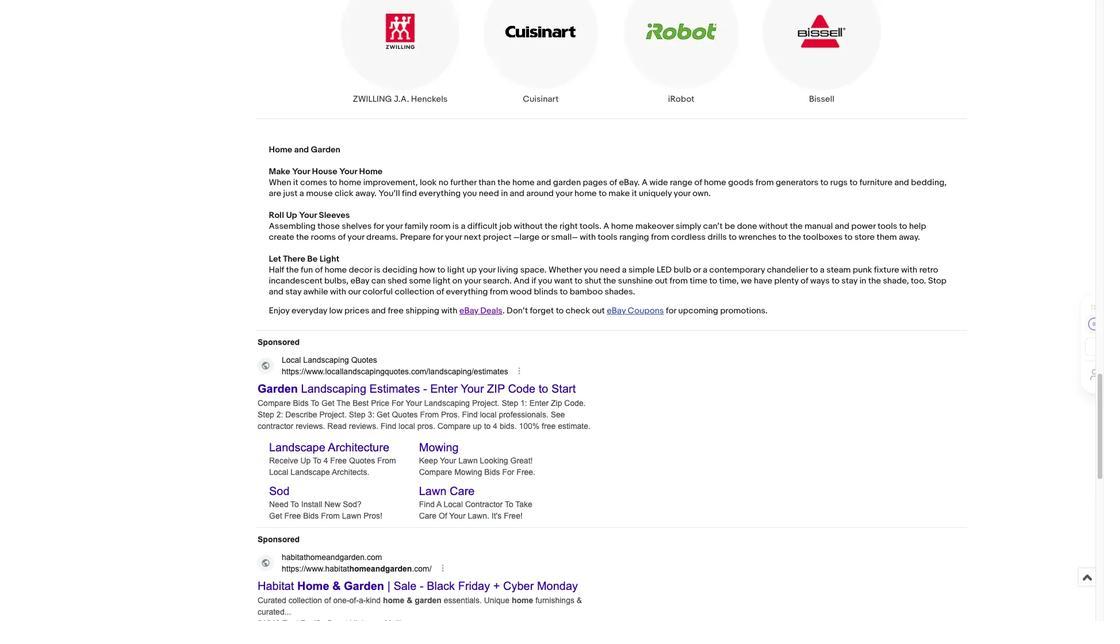 Task type: locate. For each thing, give the bounding box(es) containing it.
home inside the make your house your home when it comes to home improvement, look no further than the home and garden pages of ebay. a wide range of home goods from generators to rugs to furniture and bedding, are just a mouse click away. you'll find everything you need in and around your home to make it uniquely your own.
[[359, 166, 383, 177]]

to left make
[[599, 188, 607, 199]]

home
[[269, 145, 292, 156], [359, 166, 383, 177]]

we
[[741, 276, 752, 287]]

0 horizontal spatial a
[[603, 221, 609, 232]]

our
[[348, 287, 361, 298]]

a right "just"
[[300, 188, 304, 199]]

a left difficult
[[461, 221, 465, 232]]

to right time at the right top of the page
[[709, 276, 717, 287]]

of right rooms at the left of the page
[[338, 232, 346, 243]]

check
[[566, 306, 590, 317]]

0 horizontal spatial is
[[374, 265, 380, 276]]

1 vertical spatial away.
[[899, 232, 920, 243]]

1 vertical spatial out
[[592, 306, 605, 317]]

tools
[[878, 221, 897, 232], [598, 232, 617, 243]]

1 horizontal spatial or
[[693, 265, 701, 276]]

there
[[283, 254, 305, 265]]

store
[[854, 232, 875, 243]]

and left garden at the left
[[294, 145, 309, 156]]

or right —large
[[541, 232, 549, 243]]

0 vertical spatial out
[[655, 276, 668, 287]]

further
[[450, 177, 477, 188]]

garden
[[311, 145, 340, 156]]

prices
[[344, 306, 369, 317]]

to right ways
[[832, 276, 840, 287]]

henckels
[[411, 94, 448, 105]]

0 horizontal spatial need
[[479, 188, 499, 199]]

decor
[[349, 265, 372, 276]]

0 vertical spatial away.
[[355, 188, 377, 199]]

a right "bulb"
[[703, 265, 707, 276]]

a right tools.
[[603, 221, 609, 232]]

2 horizontal spatial ebay
[[607, 306, 626, 317]]

0 horizontal spatial stay
[[285, 287, 301, 298]]

stay left awhile
[[285, 287, 301, 298]]

for right prepare
[[433, 232, 443, 243]]

is right 'room'
[[452, 221, 459, 232]]

can
[[371, 276, 386, 287]]

out left "bulb"
[[655, 276, 668, 287]]

irobot
[[668, 94, 694, 105]]

simple
[[629, 265, 655, 276]]

bulbs,
[[324, 276, 348, 287]]

your
[[292, 166, 310, 177], [339, 166, 357, 177], [299, 210, 317, 221]]

on
[[452, 276, 462, 287]]

need
[[479, 188, 499, 199], [600, 265, 620, 276]]

you
[[463, 188, 477, 199], [584, 265, 598, 276], [538, 276, 552, 287]]

in inside the make your house your home when it comes to home improvement, look no further than the home and garden pages of ebay. a wide range of home goods from generators to rugs to furniture and bedding, are just a mouse click away. you'll find everything you need in and around your home to make it uniquely your own.
[[501, 188, 508, 199]]

stay right ways
[[841, 276, 858, 287]]

range
[[670, 177, 692, 188]]

0 horizontal spatial in
[[501, 188, 508, 199]]

tools left ranging
[[598, 232, 617, 243]]

from inside roll up your sleeves assembling those shelves for your family room is a difficult job without the right tools. a home makeover simply can't be done without the manual and power tools to help create the rooms of your dreams. prepare for your next project —large or small— with tools ranging from cordless drills to wrenches to the toolboxes to store them away.
[[651, 232, 669, 243]]

need up shades.
[[600, 265, 620, 276]]

ebay coupons link
[[607, 306, 664, 317]]

ebay down shades.
[[607, 306, 626, 317]]

make
[[609, 188, 630, 199]]

everything inside let there be light half the fun of home decor is deciding how to light up your living space. whether you need a simple led bulb or a contemporary chandelier to a steam punk fixture with retro incandescent bulbs, ebay can shed some light on your search. and if you want to shut the sunshine out from time to time, we have plenty of ways to stay in the shade, too. stop and stay awhile with our colorful collection of everything from wood blinds to bamboo shades.
[[446, 287, 488, 298]]

of inside roll up your sleeves assembling those shelves for your family room is a difficult job without the right tools. a home makeover simply can't be done without the manual and power tools to help create the rooms of your dreams. prepare for your next project —large or small— with tools ranging from cordless drills to wrenches to the toolboxes to store them away.
[[338, 232, 346, 243]]

with right right
[[580, 232, 596, 243]]

to left shut
[[575, 276, 583, 287]]

shade,
[[883, 276, 909, 287]]

just
[[283, 188, 298, 199]]

chandelier
[[767, 265, 808, 276]]

1 vertical spatial everything
[[446, 287, 488, 298]]

1 horizontal spatial for
[[433, 232, 443, 243]]

a
[[300, 188, 304, 199], [461, 221, 465, 232], [622, 265, 627, 276], [703, 265, 707, 276], [820, 265, 825, 276]]

out
[[655, 276, 668, 287], [592, 306, 605, 317]]

away. right click
[[355, 188, 377, 199]]

1 vertical spatial need
[[600, 265, 620, 276]]

a left wide at the top of page
[[642, 177, 648, 188]]

it right make
[[632, 188, 637, 199]]

1 horizontal spatial a
[[642, 177, 648, 188]]

with right shipping
[[441, 306, 457, 317]]

to left the store
[[845, 232, 853, 243]]

home up you'll in the top of the page
[[359, 166, 383, 177]]

how
[[419, 265, 435, 276]]

your left dreams.
[[348, 232, 364, 243]]

in right than
[[501, 188, 508, 199]]

1 horizontal spatial ebay
[[459, 306, 478, 317]]

or
[[541, 232, 549, 243], [693, 265, 701, 276]]

bamboo
[[570, 287, 603, 298]]

1 horizontal spatial it
[[632, 188, 637, 199]]

and left around
[[510, 188, 524, 199]]

a inside roll up your sleeves assembling those shelves for your family room is a difficult job without the right tools. a home makeover simply can't be done without the manual and power tools to help create the rooms of your dreams. prepare for your next project —large or small— with tools ranging from cordless drills to wrenches to the toolboxes to store them away.
[[603, 221, 609, 232]]

for right coupons
[[666, 306, 676, 317]]

dreams.
[[366, 232, 398, 243]]

let
[[269, 254, 281, 265]]

1 horizontal spatial need
[[600, 265, 620, 276]]

without right "done"
[[759, 221, 788, 232]]

1 horizontal spatial in
[[860, 276, 866, 287]]

0 horizontal spatial you
[[463, 188, 477, 199]]

low
[[329, 306, 343, 317]]

of left ebay.
[[609, 177, 617, 188]]

home up make
[[269, 145, 292, 156]]

your left "family"
[[386, 221, 403, 232]]

cuisinart link
[[470, 0, 611, 105]]

1 vertical spatial a
[[603, 221, 609, 232]]

0 horizontal spatial without
[[514, 221, 543, 232]]

you up bamboo
[[584, 265, 598, 276]]

everyday
[[292, 306, 327, 317]]

you left than
[[463, 188, 477, 199]]

is right decor
[[374, 265, 380, 276]]

1 horizontal spatial tools
[[878, 221, 897, 232]]

zwilling j.a. henckels link
[[330, 0, 470, 105]]

0 horizontal spatial away.
[[355, 188, 377, 199]]

and left garden
[[537, 177, 551, 188]]

home left decor
[[325, 265, 347, 276]]

a
[[642, 177, 648, 188], [603, 221, 609, 232]]

of left ways
[[801, 276, 808, 287]]

for
[[374, 221, 384, 232], [433, 232, 443, 243], [666, 306, 676, 317]]

is inside let there be light half the fun of home decor is deciding how to light up your living space. whether you need a simple led bulb or a contemporary chandelier to a steam punk fixture with retro incandescent bulbs, ebay can shed some light on your search. and if you want to shut the sunshine out from time to time, we have plenty of ways to stay in the shade, too. stop and stay awhile with our colorful collection of everything from wood blinds to bamboo shades.
[[374, 265, 380, 276]]

plenty
[[774, 276, 799, 287]]

assembling
[[269, 221, 316, 232]]

wide
[[649, 177, 668, 188]]

and left power
[[835, 221, 849, 232]]

1 horizontal spatial without
[[759, 221, 788, 232]]

to left steam
[[810, 265, 818, 276]]

0 vertical spatial need
[[479, 188, 499, 199]]

roll
[[269, 210, 284, 221]]

a inside the make your house your home when it comes to home improvement, look no further than the home and garden pages of ebay. a wide range of home goods from generators to rugs to furniture and bedding, are just a mouse click away. you'll find everything you need in and around your home to make it uniquely your own.
[[642, 177, 648, 188]]

make
[[269, 166, 290, 177]]

1 vertical spatial is
[[374, 265, 380, 276]]

1 vertical spatial home
[[359, 166, 383, 177]]

for right the shelves
[[374, 221, 384, 232]]

light
[[447, 265, 465, 276], [433, 276, 450, 287]]

everything
[[419, 188, 461, 199], [446, 287, 488, 298]]

ebay left deals
[[459, 306, 478, 317]]

it right when
[[293, 177, 298, 188]]

half
[[269, 265, 284, 276]]

a left steam
[[820, 265, 825, 276]]

home right tools.
[[611, 221, 633, 232]]

to right wrenches
[[778, 232, 786, 243]]

to left rugs
[[820, 177, 828, 188]]

to right rugs
[[850, 177, 858, 188]]

0 horizontal spatial home
[[269, 145, 292, 156]]

1 horizontal spatial out
[[655, 276, 668, 287]]

forget
[[530, 306, 554, 317]]

shut
[[585, 276, 601, 287]]

roll up your sleeves assembling those shelves for your family room is a difficult job without the right tools. a home makeover simply can't be done without the manual and power tools to help create the rooms of your dreams. prepare for your next project —large or small— with tools ranging from cordless drills to wrenches to the toolboxes to store them away.
[[269, 210, 926, 243]]

0 vertical spatial everything
[[419, 188, 461, 199]]

everything down 'up'
[[446, 287, 488, 298]]

tools right power
[[878, 221, 897, 232]]

your right up
[[299, 210, 317, 221]]

1 vertical spatial in
[[860, 276, 866, 287]]

the
[[498, 177, 510, 188], [545, 221, 558, 232], [790, 221, 803, 232], [296, 232, 309, 243], [788, 232, 801, 243], [286, 265, 299, 276], [603, 276, 616, 287], [868, 276, 881, 287]]

deals
[[480, 306, 503, 317]]

away. right them
[[899, 232, 920, 243]]

ebay
[[350, 276, 369, 287], [459, 306, 478, 317], [607, 306, 626, 317]]

from right goods
[[756, 177, 774, 188]]

a inside the make your house your home when it comes to home improvement, look no further than the home and garden pages of ebay. a wide range of home goods from generators to rugs to furniture and bedding, are just a mouse click away. you'll find everything you need in and around your home to make it uniquely your own.
[[300, 188, 304, 199]]

ebay left the can
[[350, 276, 369, 287]]

power
[[851, 221, 876, 232]]

garden
[[553, 177, 581, 188]]

be
[[307, 254, 318, 265]]

let there be light half the fun of home decor is deciding how to light up your living space. whether you need a simple led bulb or a contemporary chandelier to a steam punk fixture with retro incandescent bulbs, ebay can shed some light on your search. and if you want to shut the sunshine out from time to time, we have plenty of ways to stay in the shade, too. stop and stay awhile with our colorful collection of everything from wood blinds to bamboo shades.
[[269, 254, 946, 298]]

1 horizontal spatial home
[[359, 166, 383, 177]]

your inside roll up your sleeves assembling those shelves for your family room is a difficult job without the right tools. a home makeover simply can't be done without the manual and power tools to help create the rooms of your dreams. prepare for your next project —large or small— with tools ranging from cordless drills to wrenches to the toolboxes to store them away.
[[299, 210, 317, 221]]

out right check
[[592, 306, 605, 317]]

0 horizontal spatial ebay
[[350, 276, 369, 287]]

1 vertical spatial or
[[693, 265, 701, 276]]

0 vertical spatial in
[[501, 188, 508, 199]]

0 vertical spatial home
[[269, 145, 292, 156]]

of right range
[[694, 177, 702, 188]]

your right around
[[556, 188, 573, 199]]

you right if
[[538, 276, 552, 287]]

to right blinds
[[560, 287, 568, 298]]

a left simple
[[622, 265, 627, 276]]

comes
[[300, 177, 327, 188]]

enjoy everyday low prices and free shipping with ebay deals . don't forget to check out ebay coupons for upcoming promotions.
[[269, 306, 768, 317]]

right
[[559, 221, 578, 232]]

and up enjoy
[[269, 287, 283, 298]]

your right make
[[292, 166, 310, 177]]

without right "job" at left
[[514, 221, 543, 232]]

1 horizontal spatial is
[[452, 221, 459, 232]]

1 horizontal spatial away.
[[899, 232, 920, 243]]

ways
[[810, 276, 830, 287]]

j.a.
[[394, 94, 409, 105]]

bulb
[[674, 265, 691, 276]]

blinds
[[534, 287, 558, 298]]

from right ranging
[[651, 232, 669, 243]]

deciding
[[382, 265, 417, 276]]

1 horizontal spatial stay
[[841, 276, 858, 287]]

0 vertical spatial is
[[452, 221, 459, 232]]

wrenches
[[739, 232, 777, 243]]

need right further
[[479, 188, 499, 199]]

look
[[420, 177, 437, 188]]

everything right find
[[419, 188, 461, 199]]

in left fixture
[[860, 276, 866, 287]]

or right "bulb"
[[693, 265, 701, 276]]

1 horizontal spatial you
[[538, 276, 552, 287]]

0 horizontal spatial or
[[541, 232, 549, 243]]

0 vertical spatial a
[[642, 177, 648, 188]]

from
[[756, 177, 774, 188], [651, 232, 669, 243], [670, 276, 688, 287], [490, 287, 508, 298]]

light
[[320, 254, 339, 265]]

0 vertical spatial or
[[541, 232, 549, 243]]



Task type: vqa. For each thing, say whether or not it's contained in the screenshot.
second without from the right
yes



Task type: describe. For each thing, give the bounding box(es) containing it.
need inside the make your house your home when it comes to home improvement, look no further than the home and garden pages of ebay. a wide range of home goods from generators to rugs to furniture and bedding, are just a mouse click away. you'll find everything you need in and around your home to make it uniquely your own.
[[479, 188, 499, 199]]

to right drills
[[729, 232, 737, 243]]

done
[[737, 221, 757, 232]]

and
[[514, 276, 530, 287]]

promotions.
[[720, 306, 768, 317]]

free
[[388, 306, 404, 317]]

bedding,
[[911, 177, 947, 188]]

rooms
[[311, 232, 336, 243]]

house
[[312, 166, 337, 177]]

and inside roll up your sleeves assembling those shelves for your family room is a difficult job without the right tools. a home makeover simply can't be done without the manual and power tools to help create the rooms of your dreams. prepare for your next project —large or small— with tools ranging from cordless drills to wrenches to the toolboxes to store them away.
[[835, 221, 849, 232]]

small—
[[551, 232, 578, 243]]

colorful
[[363, 287, 393, 298]]

generators
[[776, 177, 818, 188]]

from left time at the right top of the page
[[670, 276, 688, 287]]

from inside the make your house your home when it comes to home improvement, look no further than the home and garden pages of ebay. a wide range of home goods from generators to rugs to furniture and bedding, are just a mouse click away. you'll find everything you need in and around your home to make it uniquely your own.
[[756, 177, 774, 188]]

don't
[[507, 306, 528, 317]]

home inside let there be light half the fun of home decor is deciding how to light up your living space. whether you need a simple led bulb or a contemporary chandelier to a steam punk fixture with retro incandescent bulbs, ebay can shed some light on your search. and if you want to shut the sunshine out from time to time, we have plenty of ways to stay in the shade, too. stop and stay awhile with our colorful collection of everything from wood blinds to bamboo shades.
[[325, 265, 347, 276]]

your right 'up'
[[479, 265, 496, 276]]

sunshine
[[618, 276, 653, 287]]

rugs
[[830, 177, 848, 188]]

home right 'house'
[[339, 177, 361, 188]]

search.
[[483, 276, 512, 287]]

no
[[439, 177, 448, 188]]

fixture
[[874, 265, 899, 276]]

punk
[[853, 265, 872, 276]]

and left free
[[371, 306, 386, 317]]

collection
[[395, 287, 434, 298]]

stop
[[928, 276, 946, 287]]

you inside the make your house your home when it comes to home improvement, look no further than the home and garden pages of ebay. a wide range of home goods from generators to rugs to furniture and bedding, are just a mouse click away. you'll find everything you need in and around your home to make it uniquely your own.
[[463, 188, 477, 199]]

shelves
[[342, 221, 372, 232]]

home left goods
[[704, 177, 726, 188]]

fun
[[301, 265, 313, 276]]

to right how
[[437, 265, 445, 276]]

2 horizontal spatial for
[[666, 306, 676, 317]]

time,
[[719, 276, 739, 287]]

manual
[[805, 221, 833, 232]]

away. inside the make your house your home when it comes to home improvement, look no further than the home and garden pages of ebay. a wide range of home goods from generators to rugs to furniture and bedding, are just a mouse click away. you'll find everything you need in and around your home to make it uniquely your own.
[[355, 188, 377, 199]]

your left the own.
[[674, 188, 691, 199]]

up
[[467, 265, 477, 276]]

0 horizontal spatial tools
[[598, 232, 617, 243]]

to left help
[[899, 221, 907, 232]]

out inside let there be light half the fun of home decor is deciding how to light up your living space. whether you need a simple led bulb or a contemporary chandelier to a steam punk fixture with retro incandescent bulbs, ebay can shed some light on your search. and if you want to shut the sunshine out from time to time, we have plenty of ways to stay in the shade, too. stop and stay awhile with our colorful collection of everything from wood blinds to bamboo shades.
[[655, 276, 668, 287]]

steam
[[826, 265, 851, 276]]

.
[[503, 306, 505, 317]]

or inside roll up your sleeves assembling those shelves for your family room is a difficult job without the right tools. a home makeover simply can't be done without the manual and power tools to help create the rooms of your dreams. prepare for your next project —large or small— with tools ranging from cordless drills to wrenches to the toolboxes to store them away.
[[541, 232, 549, 243]]

ebay inside let there be light half the fun of home decor is deciding how to light up your living space. whether you need a simple led bulb or a contemporary chandelier to a steam punk fixture with retro incandescent bulbs, ebay can shed some light on your search. and if you want to shut the sunshine out from time to time, we have plenty of ways to stay in the shade, too. stop and stay awhile with our colorful collection of everything from wood blinds to bamboo shades.
[[350, 276, 369, 287]]

and inside let there be light half the fun of home decor is deciding how to light up your living space. whether you need a simple led bulb or a contemporary chandelier to a steam punk fixture with retro incandescent bulbs, ebay can shed some light on your search. and if you want to shut the sunshine out from time to time, we have plenty of ways to stay in the shade, too. stop and stay awhile with our colorful collection of everything from wood blinds to bamboo shades.
[[269, 287, 283, 298]]

2 without from the left
[[759, 221, 788, 232]]

to right comes
[[329, 177, 337, 188]]

whether
[[549, 265, 582, 276]]

to right forget
[[556, 306, 564, 317]]

in inside let there be light half the fun of home decor is deciding how to light up your living space. whether you need a simple led bulb or a contemporary chandelier to a steam punk fixture with retro incandescent bulbs, ebay can shed some light on your search. and if you want to shut the sunshine out from time to time, we have plenty of ways to stay in the shade, too. stop and stay awhile with our colorful collection of everything from wood blinds to bamboo shades.
[[860, 276, 866, 287]]

find
[[402, 188, 417, 199]]

if
[[531, 276, 536, 287]]

enjoy
[[269, 306, 290, 317]]

simply
[[676, 221, 701, 232]]

home inside roll up your sleeves assembling those shelves for your family room is a difficult job without the right tools. a home makeover simply can't be done without the manual and power tools to help create the rooms of your dreams. prepare for your next project —large or small— with tools ranging from cordless drills to wrenches to the toolboxes to store them away.
[[611, 221, 633, 232]]

those
[[318, 221, 340, 232]]

is inside roll up your sleeves assembling those shelves for your family room is a difficult job without the right tools. a home makeover simply can't be done without the manual and power tools to help create the rooms of your dreams. prepare for your next project —large or small— with tools ranging from cordless drills to wrenches to the toolboxes to store them away.
[[452, 221, 459, 232]]

from up .
[[490, 287, 508, 298]]

with left retro
[[901, 265, 917, 276]]

or inside let there be light half the fun of home decor is deciding how to light up your living space. whether you need a simple led bulb or a contemporary chandelier to a steam punk fixture with retro incandescent bulbs, ebay can shed some light on your search. and if you want to shut the sunshine out from time to time, we have plenty of ways to stay in the shade, too. stop and stay awhile with our colorful collection of everything from wood blinds to bamboo shades.
[[693, 265, 701, 276]]

toolboxes
[[803, 232, 843, 243]]

0 horizontal spatial out
[[592, 306, 605, 317]]

ebay deals link
[[459, 306, 503, 317]]

makeover
[[635, 221, 674, 232]]

contemporary
[[709, 265, 765, 276]]

space.
[[520, 265, 547, 276]]

led
[[657, 265, 672, 276]]

sleeves
[[319, 210, 350, 221]]

—large
[[514, 232, 539, 243]]

uniquely
[[639, 188, 672, 199]]

home up tools.
[[574, 188, 597, 199]]

awhile
[[303, 287, 328, 298]]

drills
[[708, 232, 727, 243]]

shipping
[[406, 306, 439, 317]]

can't
[[703, 221, 723, 232]]

be
[[725, 221, 735, 232]]

irobot link
[[611, 0, 752, 105]]

need inside let there be light half the fun of home decor is deciding how to light up your living space. whether you need a simple led bulb or a contemporary chandelier to a steam punk fixture with retro incandescent bulbs, ebay can shed some light on your search. and if you want to shut the sunshine out from time to time, we have plenty of ways to stay in the shade, too. stop and stay awhile with our colorful collection of everything from wood blinds to bamboo shades.
[[600, 265, 620, 276]]

want
[[554, 276, 573, 287]]

wood
[[510, 287, 532, 298]]

up
[[286, 210, 297, 221]]

home and garden
[[269, 145, 340, 156]]

a inside roll up your sleeves assembling those shelves for your family room is a difficult job without the right tools. a home makeover simply can't be done without the manual and power tools to help create the rooms of your dreams. prepare for your next project —large or small— with tools ranging from cordless drills to wrenches to the toolboxes to store them away.
[[461, 221, 465, 232]]

with inside roll up your sleeves assembling those shelves for your family room is a difficult job without the right tools. a home makeover simply can't be done without the manual and power tools to help create the rooms of your dreams. prepare for your next project —large or small— with tools ranging from cordless drills to wrenches to the toolboxes to store them away.
[[580, 232, 596, 243]]

of right fun
[[315, 265, 323, 276]]

own.
[[693, 188, 711, 199]]

with left our
[[330, 287, 346, 298]]

have
[[754, 276, 772, 287]]

0 horizontal spatial for
[[374, 221, 384, 232]]

1 without from the left
[[514, 221, 543, 232]]

some
[[409, 276, 431, 287]]

2 horizontal spatial you
[[584, 265, 598, 276]]

next
[[464, 232, 481, 243]]

upcoming
[[678, 306, 718, 317]]

time
[[690, 276, 707, 287]]

project
[[483, 232, 512, 243]]

living
[[497, 265, 518, 276]]

home right than
[[512, 177, 535, 188]]

your right on
[[464, 276, 481, 287]]

your up click
[[339, 166, 357, 177]]

0 horizontal spatial it
[[293, 177, 298, 188]]

improvement,
[[363, 177, 418, 188]]

of left on
[[436, 287, 444, 298]]

light left on
[[433, 276, 450, 287]]

you'll
[[378, 188, 400, 199]]

around
[[526, 188, 554, 199]]

too.
[[911, 276, 926, 287]]

incandescent
[[269, 276, 322, 287]]

job
[[499, 221, 512, 232]]

shades.
[[605, 287, 635, 298]]

create
[[269, 232, 294, 243]]

your left next
[[445, 232, 462, 243]]

cordless
[[671, 232, 706, 243]]

bissell
[[809, 94, 834, 105]]

shed
[[388, 276, 407, 287]]

light left 'up'
[[447, 265, 465, 276]]

the inside the make your house your home when it comes to home improvement, look no further than the home and garden pages of ebay. a wide range of home goods from generators to rugs to furniture and bedding, are just a mouse click away. you'll find everything you need in and around your home to make it uniquely your own.
[[498, 177, 510, 188]]

and right furniture at the top right of page
[[895, 177, 909, 188]]

goods
[[728, 177, 754, 188]]

everything inside the make your house your home when it comes to home improvement, look no further than the home and garden pages of ebay. a wide range of home goods from generators to rugs to furniture and bedding, are just a mouse click away. you'll find everything you need in and around your home to make it uniquely your own.
[[419, 188, 461, 199]]

coupons
[[628, 306, 664, 317]]

ebay.
[[619, 177, 640, 188]]

away. inside roll up your sleeves assembling those shelves for your family room is a difficult job without the right tools. a home makeover simply can't be done without the manual and power tools to help create the rooms of your dreams. prepare for your next project —large or small— with tools ranging from cordless drills to wrenches to the toolboxes to store them away.
[[899, 232, 920, 243]]



